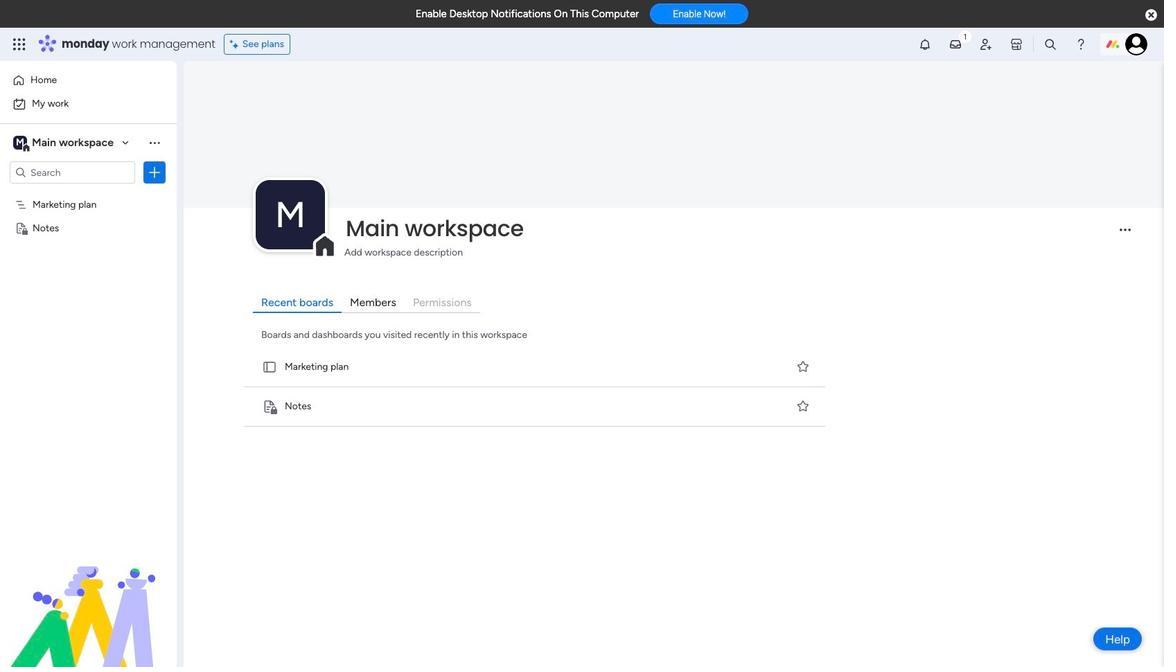 Task type: locate. For each thing, give the bounding box(es) containing it.
1 vertical spatial private board image
[[262, 399, 277, 414]]

public board image
[[262, 360, 277, 375]]

list box
[[0, 190, 177, 427]]

1 image
[[959, 28, 972, 44]]

workspace selection element
[[13, 134, 116, 153]]

0 vertical spatial add to favorites image
[[797, 360, 810, 374]]

private board image
[[15, 221, 28, 234], [262, 399, 277, 414]]

notifications image
[[919, 37, 932, 51]]

help image
[[1075, 37, 1088, 51]]

0 horizontal spatial private board image
[[15, 221, 28, 234]]

1 horizontal spatial private board image
[[262, 399, 277, 414]]

Search in workspace field
[[29, 165, 116, 181]]

v2 ellipsis image
[[1120, 229, 1131, 241]]

workspace options image
[[148, 136, 162, 150]]

lottie animation image
[[0, 528, 177, 668]]

update feed image
[[949, 37, 963, 51]]

1 vertical spatial add to favorites image
[[797, 400, 810, 413]]

workspace image
[[256, 180, 325, 249]]

None field
[[342, 214, 1109, 243]]

option
[[8, 69, 168, 92], [8, 93, 168, 115], [0, 192, 177, 194]]

0 vertical spatial private board image
[[15, 221, 28, 234]]

kendall parks image
[[1126, 33, 1148, 55]]

dapulse close image
[[1146, 8, 1158, 22]]

add to favorites image
[[797, 360, 810, 374], [797, 400, 810, 413]]

2 vertical spatial option
[[0, 192, 177, 194]]



Task type: vqa. For each thing, say whether or not it's contained in the screenshot.
the bottom Option
yes



Task type: describe. For each thing, give the bounding box(es) containing it.
2 add to favorites image from the top
[[797, 400, 810, 413]]

1 vertical spatial option
[[8, 93, 168, 115]]

quick search results list box
[[241, 348, 830, 427]]

1 add to favorites image from the top
[[797, 360, 810, 374]]

0 vertical spatial option
[[8, 69, 168, 92]]

lottie animation element
[[0, 528, 177, 668]]

search everything image
[[1044, 37, 1058, 51]]

monday marketplace image
[[1010, 37, 1024, 51]]

select product image
[[12, 37, 26, 51]]

options image
[[148, 166, 162, 180]]

private board image inside quick search results 'list box'
[[262, 399, 277, 414]]

see plans image
[[230, 37, 242, 52]]

invite members image
[[980, 37, 993, 51]]

workspace image
[[13, 135, 27, 150]]



